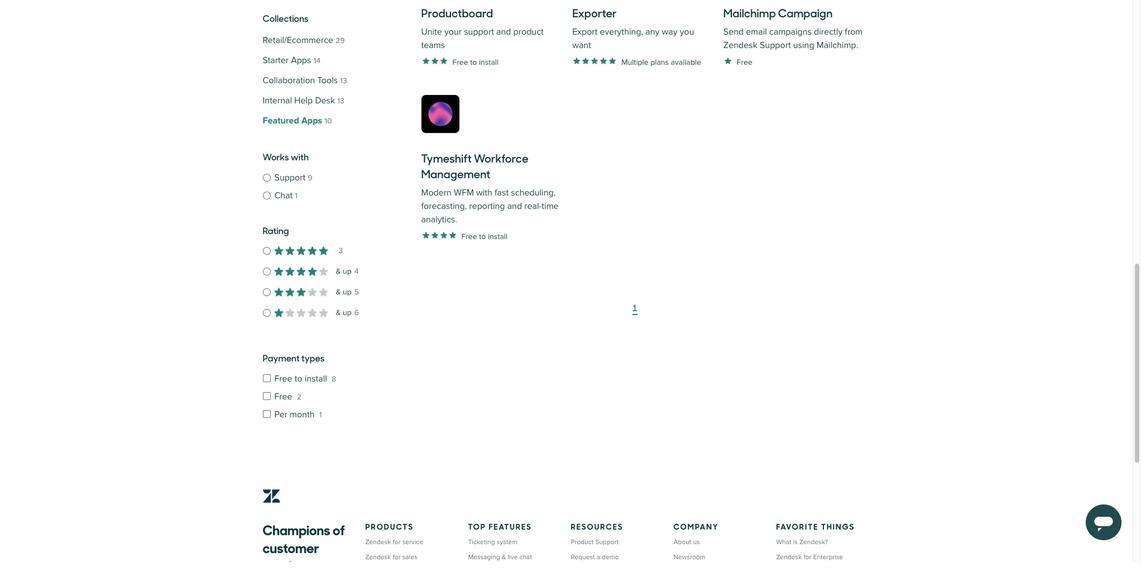 Task type: locate. For each thing, give the bounding box(es) containing it.
service down champions
[[263, 555, 307, 562]]

up left 6
[[343, 308, 352, 317]]

0 vertical spatial up
[[343, 266, 352, 276]]

us
[[694, 538, 700, 546]]

is
[[794, 538, 798, 546]]

featured
[[263, 115, 299, 126]]

with inside "tymeshift workforce management modern wfm with fast scheduling, forecasting, reporting and real-time analytics."
[[477, 187, 493, 198]]

0 vertical spatial apps
[[291, 55, 311, 66]]

messaging & live chat link
[[468, 553, 532, 561]]

email
[[747, 26, 768, 37]]

& left 4
[[336, 266, 341, 276]]

mailchimp.
[[817, 40, 859, 51]]

chat
[[520, 553, 532, 561]]

live
[[508, 553, 518, 561]]

exporter
[[573, 4, 617, 21]]

install down support
[[479, 57, 499, 67]]

support 9
[[275, 172, 313, 183]]

way
[[662, 26, 678, 37]]

apps left 14
[[291, 55, 311, 66]]

what
[[777, 538, 792, 546]]

install down reporting
[[488, 232, 508, 241]]

0 vertical spatial free to install
[[453, 57, 499, 67]]

2 horizontal spatial to
[[479, 232, 486, 241]]

1 vertical spatial service
[[263, 555, 307, 562]]

to down support
[[470, 57, 477, 67]]

support up demo on the right
[[596, 538, 619, 546]]

apps for featured apps
[[302, 115, 322, 126]]

any
[[646, 26, 660, 37]]

zendesk for zendesk for sales
[[366, 553, 391, 561]]

1 vertical spatial up
[[343, 287, 352, 296]]

1 vertical spatial 13
[[338, 96, 345, 106]]

1 horizontal spatial service
[[403, 538, 424, 546]]

zendesk for enterprise link
[[777, 553, 844, 561]]

0 horizontal spatial service
[[263, 555, 307, 562]]

& left 6
[[336, 308, 341, 317]]

10
[[325, 116, 332, 126]]

2 vertical spatial 1
[[319, 410, 322, 420]]

free 2
[[275, 391, 302, 402]]

to up the 2
[[295, 373, 303, 384]]

request a demo link
[[571, 553, 619, 561]]

2 vertical spatial to
[[295, 373, 303, 384]]

payment
[[263, 351, 300, 364]]

month
[[290, 409, 315, 420]]

service
[[403, 538, 424, 546], [263, 555, 307, 562]]

zendesk down products in the left bottom of the page
[[366, 538, 391, 546]]

1 up from the top
[[343, 266, 352, 276]]

0 horizontal spatial 1
[[295, 191, 298, 200]]

zendesk for service link
[[366, 538, 424, 546]]

forecasting,
[[422, 201, 467, 212]]

with up reporting
[[477, 187, 493, 198]]

zendesk
[[724, 40, 758, 51], [366, 538, 391, 546], [366, 553, 391, 561], [777, 553, 802, 561]]

free down your
[[453, 57, 468, 67]]

1 vertical spatial install
[[488, 232, 508, 241]]

to down reporting
[[479, 232, 486, 241]]

for down what is zendesk? link
[[804, 553, 812, 561]]

& for & up 4
[[336, 266, 341, 276]]

apps
[[291, 55, 311, 66], [302, 115, 322, 126]]

request
[[571, 553, 595, 561]]

& for & up 5
[[336, 287, 341, 296]]

management
[[422, 165, 491, 182]]

1 inside "chat 1"
[[295, 191, 298, 200]]

mailchimp campaign send email campaigns directly from zendesk support using mailchimp.
[[724, 4, 863, 51]]

install left the "8"
[[305, 373, 327, 384]]

up left 5
[[343, 287, 352, 296]]

& left 5
[[336, 287, 341, 296]]

service up sales
[[403, 538, 424, 546]]

0 vertical spatial support
[[760, 40, 791, 51]]

free to install down reporting
[[462, 232, 508, 241]]

2 horizontal spatial support
[[760, 40, 791, 51]]

using
[[794, 40, 815, 51]]

3 up from the top
[[343, 308, 352, 317]]

up inside & up 5
[[343, 287, 352, 296]]

1 horizontal spatial with
[[477, 187, 493, 198]]

zendesk down what
[[777, 553, 802, 561]]

favorite things
[[777, 520, 855, 532]]

reporting
[[469, 201, 505, 212]]

support down campaigns
[[760, 40, 791, 51]]

retail/ecommerce
[[263, 35, 334, 46]]

0 horizontal spatial support
[[275, 172, 306, 183]]

13 inside "internal help desk 13"
[[338, 96, 345, 106]]

campaign
[[779, 4, 833, 21]]

newsroom link
[[674, 553, 706, 561]]

up for 4
[[343, 266, 352, 276]]

top features
[[468, 520, 532, 532]]

0 vertical spatial install
[[479, 57, 499, 67]]

up inside & up 4
[[343, 266, 352, 276]]

collections
[[263, 12, 309, 24]]

for
[[393, 538, 401, 546], [393, 553, 401, 561], [804, 553, 812, 561]]

to
[[470, 57, 477, 67], [479, 232, 486, 241], [295, 373, 303, 384]]

with up support 9
[[291, 150, 309, 163]]

0 horizontal spatial with
[[291, 150, 309, 163]]

tymeshift
[[422, 150, 472, 166]]

about us link
[[674, 538, 700, 546]]

& inside & up 4
[[336, 266, 341, 276]]

for for products
[[393, 553, 401, 561]]

support
[[464, 26, 494, 37]]

14
[[314, 56, 321, 65]]

apps left 10
[[302, 115, 322, 126]]

a
[[597, 553, 601, 561]]

1 vertical spatial 1
[[633, 301, 638, 313]]

what is zendesk?
[[777, 538, 829, 546]]

and right support
[[497, 26, 511, 37]]

13 right the desk
[[338, 96, 345, 106]]

free to install down support
[[453, 57, 499, 67]]

1 vertical spatial with
[[477, 187, 493, 198]]

zendesk for zendesk for enterprise
[[777, 553, 802, 561]]

0 vertical spatial 13
[[340, 76, 347, 85]]

1 inside per month 1
[[319, 410, 322, 420]]

support up "chat 1"
[[275, 172, 306, 183]]

13 right tools
[[340, 76, 347, 85]]

up left 4
[[343, 266, 352, 276]]

and inside productboard unite your support and product teams
[[497, 26, 511, 37]]

2 vertical spatial install
[[305, 373, 327, 384]]

top
[[468, 520, 487, 532]]

modern
[[422, 187, 452, 198]]

productboard
[[422, 4, 493, 21]]

champions
[[263, 519, 330, 539]]

workforce
[[474, 150, 529, 166]]

product support
[[571, 538, 619, 546]]

2 up from the top
[[343, 287, 352, 296]]

star fill image
[[275, 246, 284, 255], [319, 246, 328, 255], [275, 267, 284, 276], [286, 267, 295, 276], [319, 267, 328, 276], [308, 287, 317, 296], [308, 308, 317, 317]]

multiple
[[622, 57, 649, 67]]

& inside & up 6
[[336, 308, 341, 317]]

newsroom
[[674, 553, 706, 561]]

1 vertical spatial apps
[[302, 115, 322, 126]]

for left sales
[[393, 553, 401, 561]]

install
[[479, 57, 499, 67], [488, 232, 508, 241], [305, 373, 327, 384]]

1 horizontal spatial support
[[596, 538, 619, 546]]

& for & up 6
[[336, 308, 341, 317]]

plans
[[651, 57, 669, 67]]

messaging & live chat
[[468, 553, 532, 561]]

products
[[366, 520, 414, 532]]

internal
[[263, 95, 292, 106]]

works with
[[263, 150, 309, 163]]

zendesk down the send
[[724, 40, 758, 51]]

1 vertical spatial to
[[479, 232, 486, 241]]

2 vertical spatial up
[[343, 308, 352, 317]]

0 vertical spatial 1
[[295, 191, 298, 200]]

rating
[[263, 224, 289, 236]]

and left real-
[[508, 201, 522, 212]]

& inside & up 5
[[336, 287, 341, 296]]

1
[[295, 191, 298, 200], [633, 301, 638, 313], [319, 410, 322, 420]]

real-
[[525, 201, 542, 212]]

1 vertical spatial and
[[508, 201, 522, 212]]

things
[[822, 520, 855, 532]]

0 vertical spatial and
[[497, 26, 511, 37]]

0 vertical spatial to
[[470, 57, 477, 67]]

up inside & up 6
[[343, 308, 352, 317]]

zendesk down zendesk for service
[[366, 553, 391, 561]]

service inside champions of customer service
[[263, 555, 307, 562]]

star fill image
[[286, 246, 295, 255], [297, 246, 306, 255], [308, 246, 317, 255], [297, 267, 306, 276], [308, 267, 317, 276], [275, 287, 284, 296], [286, 287, 295, 296], [297, 287, 306, 296], [319, 287, 328, 296], [275, 308, 284, 317], [286, 308, 295, 317], [297, 308, 306, 317], [319, 308, 328, 317]]

1 horizontal spatial 1
[[319, 410, 322, 420]]

analytics.
[[422, 214, 458, 225]]



Task type: describe. For each thing, give the bounding box(es) containing it.
productboard unite your support and product teams
[[422, 4, 544, 51]]

1 horizontal spatial to
[[470, 57, 477, 67]]

zendesk for zendesk for service
[[366, 538, 391, 546]]

export
[[573, 26, 598, 37]]

available
[[671, 57, 702, 67]]

1 vertical spatial support
[[275, 172, 306, 183]]

directly
[[815, 26, 843, 37]]

6
[[355, 308, 359, 317]]

product
[[571, 538, 594, 546]]

13 inside collaboration tools 13
[[340, 76, 347, 85]]

2 vertical spatial support
[[596, 538, 619, 546]]

company
[[674, 520, 719, 532]]

desk
[[315, 95, 335, 106]]

2
[[297, 392, 302, 402]]

internal help desk 13
[[263, 95, 345, 106]]

want
[[573, 40, 592, 51]]

zendesk inside 'mailchimp campaign send email campaigns directly from zendesk support using mailchimp.'
[[724, 40, 758, 51]]

enterprise
[[814, 553, 844, 561]]

for up zendesk for sales link
[[393, 538, 401, 546]]

5
[[355, 287, 359, 297]]

1 vertical spatial free to install
[[462, 232, 508, 241]]

apps for starter apps
[[291, 55, 311, 66]]

tools
[[318, 75, 338, 86]]

support inside 'mailchimp campaign send email campaigns directly from zendesk support using mailchimp.'
[[760, 40, 791, 51]]

favorite
[[777, 520, 819, 532]]

and inside "tymeshift workforce management modern wfm with fast scheduling, forecasting, reporting and real-time analytics."
[[508, 201, 522, 212]]

0 horizontal spatial to
[[295, 373, 303, 384]]

zendesk for sales
[[366, 553, 418, 561]]

4
[[355, 266, 359, 276]]

zendesk?
[[800, 538, 829, 546]]

send
[[724, 26, 744, 37]]

product
[[514, 26, 544, 37]]

free down reporting
[[462, 232, 477, 241]]

your
[[445, 26, 462, 37]]

time
[[542, 201, 559, 212]]

1 link
[[633, 301, 638, 314]]

mailchimp
[[724, 4, 776, 21]]

free up free 2
[[275, 373, 293, 384]]

exporter export everything, any way you want
[[573, 4, 695, 51]]

retail/ecommerce 29
[[263, 35, 345, 46]]

about
[[674, 538, 692, 546]]

demo
[[602, 553, 619, 561]]

you
[[680, 26, 695, 37]]

& up 5
[[336, 287, 359, 297]]

unite
[[422, 26, 442, 37]]

campaigns
[[770, 26, 812, 37]]

request a demo
[[571, 553, 619, 561]]

9
[[308, 173, 313, 182]]

help
[[294, 95, 313, 106]]

29
[[336, 36, 345, 45]]

zendesk for sales link
[[366, 553, 418, 561]]

types
[[302, 351, 325, 364]]

about us
[[674, 538, 700, 546]]

product support link
[[571, 538, 619, 546]]

messaging
[[468, 553, 500, 561]]

starter
[[263, 55, 289, 66]]

multiple plans available
[[622, 57, 702, 67]]

for for favorite things
[[804, 553, 812, 561]]

0 vertical spatial with
[[291, 150, 309, 163]]

free to install 8
[[275, 373, 336, 384]]

chat
[[275, 190, 293, 201]]

& left live in the left of the page
[[502, 553, 506, 561]]

zendesk for service
[[366, 538, 424, 546]]

customer
[[263, 537, 319, 557]]

features
[[489, 520, 532, 532]]

ticketing system
[[468, 538, 518, 546]]

starter apps 14
[[263, 55, 321, 66]]

per
[[275, 409, 288, 420]]

collaboration
[[263, 75, 315, 86]]

up for 6
[[343, 308, 352, 317]]

featured apps 10
[[263, 115, 332, 126]]

& up 6
[[336, 308, 359, 317]]

fast
[[495, 187, 509, 198]]

2 horizontal spatial 1
[[633, 301, 638, 313]]

teams
[[422, 40, 445, 51]]

system
[[497, 538, 518, 546]]

ticketing system link
[[468, 538, 518, 546]]

up for 5
[[343, 287, 352, 296]]

3
[[339, 246, 343, 255]]

chat 1
[[275, 190, 298, 201]]

of
[[333, 519, 345, 539]]

sales
[[403, 553, 418, 561]]

free down the send
[[737, 57, 753, 67]]

payment types
[[263, 351, 325, 364]]

champions of customer service
[[263, 519, 345, 562]]

wfm
[[454, 187, 474, 198]]

free left the 2
[[275, 391, 293, 402]]

0 vertical spatial service
[[403, 538, 424, 546]]

& up 4
[[336, 266, 359, 276]]



Task type: vqa. For each thing, say whether or not it's contained in the screenshot.
Favorite
yes



